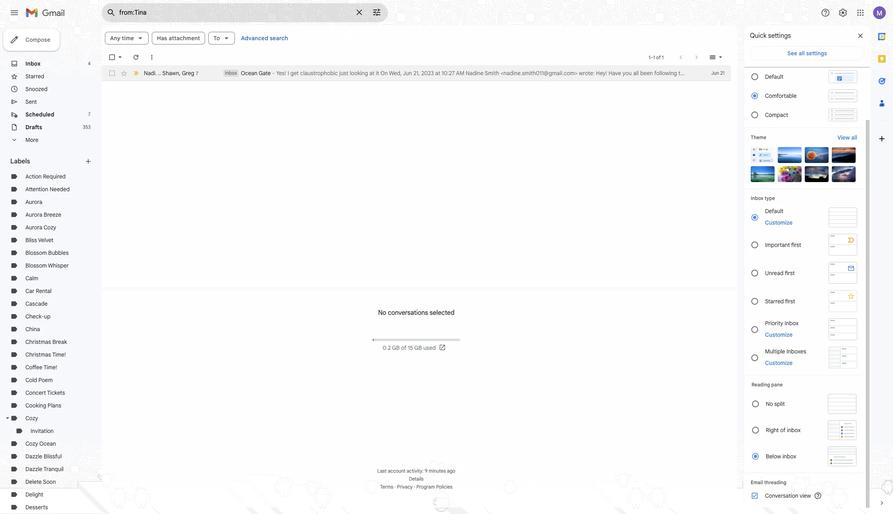 Task type: vqa. For each thing, say whether or not it's contained in the screenshot.
the middle Aurora
yes



Task type: describe. For each thing, give the bounding box(es) containing it.
nadine
[[466, 70, 484, 77]]

2 1 from the left
[[654, 54, 655, 60]]

right
[[766, 427, 779, 434]]

advanced search button
[[238, 31, 291, 45]]

search
[[270, 35, 288, 42]]

dazzle blissful
[[25, 453, 62, 460]]

wrote:
[[579, 70, 595, 77]]

coffee
[[25, 364, 42, 371]]

calm link
[[25, 275, 38, 282]]

2 default from the top
[[765, 208, 784, 215]]

following
[[655, 70, 677, 77]]

blossom whisper link
[[25, 262, 69, 269]]

story?
[[704, 70, 720, 77]]

compose
[[25, 36, 50, 43]]

support image
[[821, 8, 831, 17]]

0 vertical spatial cozy
[[44, 224, 56, 231]]

aurora for aurora breeze
[[25, 211, 42, 218]]

customize for priority inbox
[[765, 331, 793, 338]]

blissful
[[44, 453, 62, 460]]

plans
[[48, 402, 61, 409]]

<nadine.smith011@gmail.com>
[[501, 70, 578, 77]]

action required
[[25, 173, 66, 180]]

1 horizontal spatial jun
[[712, 70, 719, 76]]

i
[[288, 70, 289, 77]]

bubbles
[[48, 249, 69, 256]]

gmail image
[[25, 5, 69, 21]]

sent
[[25, 98, 37, 105]]

settings image
[[839, 8, 848, 17]]

breeze
[[44, 211, 61, 218]]

looking
[[350, 70, 368, 77]]

christmas for christmas time!
[[25, 351, 51, 358]]

on
[[381, 70, 388, 77]]

dazzle tranquil link
[[25, 466, 64, 473]]

starred link
[[25, 73, 44, 80]]

christmas time! link
[[25, 351, 66, 358]]

attention
[[25, 186, 48, 193]]

search mail image
[[104, 6, 118, 20]]

right of inbox
[[766, 427, 801, 434]]

delete soon
[[25, 478, 56, 486]]

1 vertical spatial inbox
[[783, 453, 797, 460]]

first for starred first
[[786, 298, 796, 305]]

all for see
[[799, 50, 805, 57]]

time! for coffee time!
[[44, 364, 57, 371]]

been
[[641, 70, 653, 77]]

inbox for inbox ocean gate - yes! i get claustrophobic just looking at it on wed, jun 21, 2023 at 10:27  am nadine smith <nadine.smith011@gmail.com> wrote: hey! have you all been  following this news story? let me know what
[[225, 70, 237, 76]]

coffee time!
[[25, 364, 57, 371]]

snoozed link
[[25, 85, 48, 93]]

view
[[800, 492, 811, 499]]

me
[[731, 70, 738, 77]]

inbox ocean gate - yes! i get claustrophobic just looking at it on wed, jun 21, 2023 at 10:27  am nadine smith <nadine.smith011@gmail.com> wrote: hey! have you all been  following this news story? let me know what
[[225, 70, 767, 77]]

blossom for blossom bubbles
[[25, 249, 47, 256]]

calm
[[25, 275, 38, 282]]

blossom bubbles
[[25, 249, 69, 256]]

privacy link
[[397, 484, 413, 490]]

advanced search
[[241, 35, 288, 42]]

news
[[689, 70, 702, 77]]

cozy link
[[25, 415, 38, 422]]

split
[[775, 400, 785, 408]]

check-up
[[25, 313, 51, 320]]

check-
[[25, 313, 44, 320]]

unread first
[[765, 269, 795, 277]]

cascade link
[[25, 300, 48, 307]]

below inbox
[[766, 453, 797, 460]]

1 vertical spatial of
[[401, 344, 407, 352]]

china link
[[25, 326, 40, 333]]

7 inside nadi. .. shawn , greg 7
[[196, 70, 198, 76]]

ocean for inbox
[[241, 70, 258, 77]]

1 1 from the left
[[649, 54, 651, 60]]

multiple inboxes
[[765, 348, 807, 355]]

2 · from the left
[[414, 484, 415, 490]]

velvet
[[38, 237, 53, 244]]

more image
[[148, 53, 156, 61]]

7 inside labels navigation
[[88, 111, 91, 117]]

details
[[409, 476, 424, 482]]

no conversations selected
[[378, 309, 455, 317]]

see all settings
[[788, 50, 827, 57]]

concert tickets link
[[25, 389, 65, 396]]

just
[[339, 70, 349, 77]]

2023
[[421, 70, 434, 77]]

program policies link
[[417, 484, 453, 490]]

desserts link
[[25, 504, 48, 511]]

china
[[25, 326, 40, 333]]

privacy
[[397, 484, 413, 490]]

inbox for inbox
[[25, 60, 41, 67]]

dazzle for dazzle tranquil
[[25, 466, 42, 473]]

reading
[[752, 382, 770, 388]]

quick
[[750, 32, 767, 40]]

none checkbox inside no conversations selected main content
[[108, 53, 116, 61]]

action
[[25, 173, 42, 180]]

all inside no conversations selected main content
[[633, 70, 639, 77]]

needed
[[50, 186, 70, 193]]

customize button for multiple inboxes
[[761, 358, 798, 368]]

view all
[[838, 134, 858, 141]]

delete
[[25, 478, 42, 486]]

reading pane element
[[752, 382, 857, 388]]

drafts
[[25, 124, 42, 131]]

cold
[[25, 377, 37, 384]]

toggle split pane mode image
[[709, 53, 717, 61]]

refresh image
[[132, 53, 140, 61]]

0 vertical spatial of
[[657, 54, 661, 60]]

no for no split
[[766, 400, 773, 408]]

bliss velvet
[[25, 237, 53, 244]]

cozy for cozy link
[[25, 415, 38, 422]]

1 gb from the left
[[392, 344, 400, 352]]

inbox type element
[[751, 195, 858, 201]]

am
[[456, 70, 465, 77]]

353
[[83, 124, 91, 130]]

advanced
[[241, 35, 268, 42]]

soon
[[43, 478, 56, 486]]

let
[[721, 70, 729, 77]]

concert tickets
[[25, 389, 65, 396]]

email threading element
[[751, 480, 858, 486]]

more button
[[0, 134, 95, 146]]

0 vertical spatial inbox
[[787, 427, 801, 434]]

2 vertical spatial of
[[781, 427, 786, 434]]

get
[[291, 70, 299, 77]]

terms link
[[380, 484, 393, 490]]

more
[[25, 136, 38, 144]]

check-up link
[[25, 313, 51, 320]]

customize button for default
[[761, 218, 798, 227]]

concert
[[25, 389, 46, 396]]

starred first
[[765, 298, 796, 305]]

3 1 from the left
[[662, 54, 664, 60]]

scheduled
[[25, 111, 54, 118]]

compact
[[765, 111, 789, 118]]

21,
[[414, 70, 420, 77]]

2 at from the left
[[435, 70, 440, 77]]

follow link to manage storage image
[[439, 344, 447, 352]]



Task type: locate. For each thing, give the bounding box(es) containing it.
email
[[751, 480, 763, 486]]

customize button down priority inbox
[[761, 330, 798, 339]]

all right view
[[852, 134, 858, 141]]

0.2 gb of 15 gb used
[[383, 344, 436, 352]]

ocean inside labels navigation
[[39, 440, 56, 447]]

1 vertical spatial ocean
[[39, 440, 56, 447]]

2 vertical spatial customize button
[[761, 358, 798, 368]]

inbox right right
[[787, 427, 801, 434]]

time! down christmas time! link on the bottom
[[44, 364, 57, 371]]

no for no conversations selected
[[378, 309, 386, 317]]

1 vertical spatial settings
[[807, 50, 827, 57]]

main menu image
[[10, 8, 19, 17]]

of right right
[[781, 427, 786, 434]]

1 dazzle from the top
[[25, 453, 42, 460]]

starred for starred link
[[25, 73, 44, 80]]

has
[[157, 35, 167, 42]]

used
[[424, 344, 436, 352]]

0 vertical spatial no
[[378, 309, 386, 317]]

1 vertical spatial aurora
[[25, 211, 42, 218]]

cozy down cooking
[[25, 415, 38, 422]]

starred up priority
[[765, 298, 784, 305]]

inbox right below
[[783, 453, 797, 460]]

aurora down aurora link
[[25, 211, 42, 218]]

no conversations selected main content
[[102, 25, 767, 508]]

settings right quick
[[769, 32, 791, 40]]

conversation
[[765, 492, 799, 499]]

1 right –
[[662, 54, 664, 60]]

of right –
[[657, 54, 661, 60]]

1 horizontal spatial no
[[766, 400, 773, 408]]

attachment
[[169, 35, 200, 42]]

no left conversations
[[378, 309, 386, 317]]

0 vertical spatial starred
[[25, 73, 44, 80]]

None checkbox
[[108, 53, 116, 61]]

1 horizontal spatial 1
[[654, 54, 655, 60]]

drafts link
[[25, 124, 42, 131]]

1 default from the top
[[765, 73, 784, 80]]

first up priority inbox
[[786, 298, 796, 305]]

aurora up bliss
[[25, 224, 42, 231]]

0 horizontal spatial of
[[401, 344, 407, 352]]

christmas up coffee time!
[[25, 351, 51, 358]]

0 horizontal spatial all
[[633, 70, 639, 77]]

21
[[721, 70, 725, 76]]

ocean for cozy
[[39, 440, 56, 447]]

all right see
[[799, 50, 805, 57]]

2 blossom from the top
[[25, 262, 47, 269]]

christmas for christmas break
[[25, 338, 51, 346]]

0 horizontal spatial settings
[[769, 32, 791, 40]]

quick settings element
[[750, 32, 791, 46]]

delete soon link
[[25, 478, 56, 486]]

3 customize button from the top
[[761, 358, 798, 368]]

inbox type
[[751, 195, 775, 201]]

inbox left gate
[[225, 70, 237, 76]]

wed,
[[389, 70, 402, 77]]

cozy for cozy ocean
[[25, 440, 38, 447]]

1 customize from the top
[[765, 219, 793, 226]]

cozy
[[44, 224, 56, 231], [25, 415, 38, 422], [25, 440, 38, 447]]

no inside main content
[[378, 309, 386, 317]]

has attachment button
[[152, 32, 205, 45]]

hey!
[[596, 70, 607, 77]]

3 aurora from the top
[[25, 224, 42, 231]]

shawn
[[162, 69, 179, 77]]

1 vertical spatial 7
[[88, 111, 91, 117]]

first
[[792, 241, 802, 248], [785, 269, 795, 277], [786, 298, 796, 305]]

0 vertical spatial ocean
[[241, 70, 258, 77]]

blossom for blossom whisper
[[25, 262, 47, 269]]

0 vertical spatial default
[[765, 73, 784, 80]]

time! down break
[[52, 351, 66, 358]]

1
[[649, 54, 651, 60], [654, 54, 655, 60], [662, 54, 664, 60]]

1 horizontal spatial of
[[657, 54, 661, 60]]

at
[[370, 70, 375, 77], [435, 70, 440, 77]]

inbox for inbox type
[[751, 195, 764, 201]]

first for unread first
[[785, 269, 795, 277]]

customize button down multiple
[[761, 358, 798, 368]]

1 vertical spatial christmas
[[25, 351, 51, 358]]

2 dazzle from the top
[[25, 466, 42, 473]]

know
[[740, 70, 753, 77]]

1 vertical spatial time!
[[44, 364, 57, 371]]

at right 2023
[[435, 70, 440, 77]]

ocean up dazzle blissful at the left of the page
[[39, 440, 56, 447]]

2 horizontal spatial 1
[[662, 54, 664, 60]]

car
[[25, 287, 34, 295]]

2 vertical spatial aurora
[[25, 224, 42, 231]]

1 horizontal spatial ocean
[[241, 70, 258, 77]]

0 vertical spatial blossom
[[25, 249, 47, 256]]

up
[[44, 313, 51, 320]]

has attachment
[[157, 35, 200, 42]]

inbox left "type" in the right top of the page
[[751, 195, 764, 201]]

see all settings button
[[750, 46, 865, 60]]

inbox right priority
[[785, 320, 799, 327]]

2 horizontal spatial of
[[781, 427, 786, 434]]

blossom up calm link
[[25, 262, 47, 269]]

view all button
[[833, 133, 862, 142]]

0 horizontal spatial no
[[378, 309, 386, 317]]

see
[[788, 50, 798, 57]]

1 vertical spatial default
[[765, 208, 784, 215]]

1 vertical spatial blossom
[[25, 262, 47, 269]]

customize up 'important' at the right top
[[765, 219, 793, 226]]

action required link
[[25, 173, 66, 180]]

at left it at the left of the page
[[370, 70, 375, 77]]

minutes
[[429, 468, 446, 474]]

you
[[623, 70, 632, 77]]

poem
[[39, 377, 53, 384]]

coffee time! link
[[25, 364, 57, 371]]

inbox
[[787, 427, 801, 434], [783, 453, 797, 460]]

nadi.
[[144, 69, 157, 77]]

customize for multiple inboxes
[[765, 359, 793, 366]]

0 vertical spatial first
[[792, 241, 802, 248]]

labels heading
[[10, 157, 84, 165]]

15
[[408, 344, 413, 352]]

what
[[755, 70, 767, 77]]

1 blossom from the top
[[25, 249, 47, 256]]

car rental link
[[25, 287, 52, 295]]

clear search image
[[352, 4, 367, 20]]

advanced search options image
[[369, 4, 385, 20]]

gb right 15
[[415, 344, 422, 352]]

rental
[[36, 287, 52, 295]]

inboxes
[[787, 348, 807, 355]]

default
[[765, 73, 784, 80], [765, 208, 784, 215]]

0 vertical spatial customize button
[[761, 218, 798, 227]]

1 vertical spatial first
[[785, 269, 795, 277]]

0 vertical spatial time!
[[52, 351, 66, 358]]

customize down multiple
[[765, 359, 793, 366]]

jun 21
[[712, 70, 725, 76]]

3 customize from the top
[[765, 359, 793, 366]]

None checkbox
[[108, 69, 116, 77]]

cooking
[[25, 402, 46, 409]]

aurora for aurora cozy
[[25, 224, 42, 231]]

settings right see
[[807, 50, 827, 57]]

cozy ocean link
[[25, 440, 56, 447]]

2 gb from the left
[[415, 344, 422, 352]]

aurora breeze link
[[25, 211, 61, 218]]

any
[[110, 35, 121, 42]]

1 horizontal spatial ·
[[414, 484, 415, 490]]

1 horizontal spatial at
[[435, 70, 440, 77]]

important
[[765, 241, 790, 248]]

0 vertical spatial customize
[[765, 219, 793, 226]]

Search mail text field
[[119, 9, 350, 17]]

christmas down "china" link
[[25, 338, 51, 346]]

conversation view
[[765, 492, 811, 499]]

1 horizontal spatial settings
[[807, 50, 827, 57]]

2 vertical spatial customize
[[765, 359, 793, 366]]

delight link
[[25, 491, 43, 498]]

1 horizontal spatial gb
[[415, 344, 422, 352]]

0 horizontal spatial jun
[[403, 70, 412, 77]]

·
[[395, 484, 396, 490], [414, 484, 415, 490]]

2 vertical spatial cozy
[[25, 440, 38, 447]]

1 horizontal spatial all
[[799, 50, 805, 57]]

smith
[[485, 70, 499, 77]]

gb right 0.2
[[392, 344, 400, 352]]

1 up been
[[649, 54, 651, 60]]

dazzle up delete
[[25, 466, 42, 473]]

2 vertical spatial first
[[786, 298, 796, 305]]

theme
[[751, 134, 767, 140]]

inbox up starred link
[[25, 60, 41, 67]]

1 up following
[[654, 54, 655, 60]]

,
[[179, 69, 181, 77]]

customize button
[[761, 218, 798, 227], [761, 330, 798, 339], [761, 358, 798, 368]]

ocean inside row
[[241, 70, 258, 77]]

first for important first
[[792, 241, 802, 248]]

1 vertical spatial all
[[633, 70, 639, 77]]

jun
[[403, 70, 412, 77], [712, 70, 719, 76]]

0 horizontal spatial ocean
[[39, 440, 56, 447]]

· down details link
[[414, 484, 415, 490]]

no left split
[[766, 400, 773, 408]]

0 horizontal spatial ·
[[395, 484, 396, 490]]

inbox link
[[25, 60, 41, 67]]

customize down priority inbox
[[765, 331, 793, 338]]

1 vertical spatial customize button
[[761, 330, 798, 339]]

claustrophobic
[[300, 70, 338, 77]]

0 vertical spatial aurora
[[25, 198, 42, 206]]

aurora down attention
[[25, 198, 42, 206]]

0 vertical spatial christmas
[[25, 338, 51, 346]]

1 vertical spatial dazzle
[[25, 466, 42, 473]]

0 vertical spatial dazzle
[[25, 453, 42, 460]]

gate
[[259, 70, 271, 77]]

starred for starred first
[[765, 298, 784, 305]]

time!
[[52, 351, 66, 358], [44, 364, 57, 371]]

0 vertical spatial all
[[799, 50, 805, 57]]

1 aurora from the top
[[25, 198, 42, 206]]

1 horizontal spatial 7
[[196, 70, 198, 76]]

starred
[[25, 73, 44, 80], [765, 298, 784, 305]]

car rental
[[25, 287, 52, 295]]

7 up 353
[[88, 111, 91, 117]]

inbox inside labels navigation
[[25, 60, 41, 67]]

starred up snoozed on the left top
[[25, 73, 44, 80]]

invitation
[[31, 427, 54, 435]]

type
[[765, 195, 775, 201]]

cozy down breeze at the top
[[44, 224, 56, 231]]

inbox inside inbox ocean gate - yes! i get claustrophobic just looking at it on wed, jun 21, 2023 at 10:27  am nadine smith <nadine.smith011@gmail.com> wrote: hey! have you all been  following this news story? let me know what
[[225, 70, 237, 76]]

starred inside labels navigation
[[25, 73, 44, 80]]

ocean left gate
[[241, 70, 258, 77]]

jun left 21,
[[403, 70, 412, 77]]

labels navigation
[[0, 25, 102, 514]]

blossom whisper
[[25, 262, 69, 269]]

0.2
[[383, 344, 391, 352]]

0 horizontal spatial at
[[370, 70, 375, 77]]

1 vertical spatial cozy
[[25, 415, 38, 422]]

cold poem link
[[25, 377, 53, 384]]

all inside see all settings button
[[799, 50, 805, 57]]

0 horizontal spatial 1
[[649, 54, 651, 60]]

customize button up 'important' at the right top
[[761, 218, 798, 227]]

to
[[214, 35, 220, 42]]

threading
[[765, 480, 787, 486]]

none checkbox inside row
[[108, 69, 116, 77]]

dazzle for dazzle blissful
[[25, 453, 42, 460]]

default down "type" in the right top of the page
[[765, 208, 784, 215]]

cozy down invitation link
[[25, 440, 38, 447]]

aurora link
[[25, 198, 42, 206]]

nadi. .. shawn , greg 7
[[144, 69, 198, 77]]

program
[[417, 484, 435, 490]]

jun left 21
[[712, 70, 719, 76]]

2 customize from the top
[[765, 331, 793, 338]]

0 horizontal spatial gb
[[392, 344, 400, 352]]

customize button for priority inbox
[[761, 330, 798, 339]]

2 aurora from the top
[[25, 211, 42, 218]]

customize for default
[[765, 219, 793, 226]]

settings
[[769, 32, 791, 40], [807, 50, 827, 57]]

2 customize button from the top
[[761, 330, 798, 339]]

important first
[[765, 241, 802, 248]]

of left 15
[[401, 344, 407, 352]]

2 horizontal spatial all
[[852, 134, 858, 141]]

1 at from the left
[[370, 70, 375, 77]]

2 vertical spatial all
[[852, 134, 858, 141]]

unread
[[765, 269, 784, 277]]

1 customize button from the top
[[761, 218, 798, 227]]

cooking plans
[[25, 402, 61, 409]]

christmas time!
[[25, 351, 66, 358]]

aurora for aurora link
[[25, 198, 42, 206]]

bliss
[[25, 237, 37, 244]]

tab list
[[871, 25, 893, 486]]

default up comfortable
[[765, 73, 784, 80]]

1 horizontal spatial starred
[[765, 298, 784, 305]]

0 horizontal spatial starred
[[25, 73, 44, 80]]

dazzle down "cozy ocean" 'link'
[[25, 453, 42, 460]]

row
[[102, 65, 767, 81]]

· right terms link
[[395, 484, 396, 490]]

None search field
[[102, 3, 388, 22]]

1 · from the left
[[395, 484, 396, 490]]

first right 'important' at the right top
[[792, 241, 802, 248]]

all right you
[[633, 70, 639, 77]]

time! for christmas time!
[[52, 351, 66, 358]]

2 christmas from the top
[[25, 351, 51, 358]]

ago
[[447, 468, 455, 474]]

1 vertical spatial starred
[[765, 298, 784, 305]]

all for view
[[852, 134, 858, 141]]

first right unread at the right
[[785, 269, 795, 277]]

0 vertical spatial settings
[[769, 32, 791, 40]]

settings inside button
[[807, 50, 827, 57]]

blossom down bliss velvet 'link'
[[25, 249, 47, 256]]

row containing nadi.
[[102, 65, 767, 81]]

0 vertical spatial 7
[[196, 70, 198, 76]]

1 vertical spatial no
[[766, 400, 773, 408]]

theme element
[[751, 134, 767, 142]]

1 vertical spatial customize
[[765, 331, 793, 338]]

0 horizontal spatial 7
[[88, 111, 91, 117]]

all inside view all 'button'
[[852, 134, 858, 141]]

1 christmas from the top
[[25, 338, 51, 346]]

7 right greg
[[196, 70, 198, 76]]

cold poem
[[25, 377, 53, 384]]



